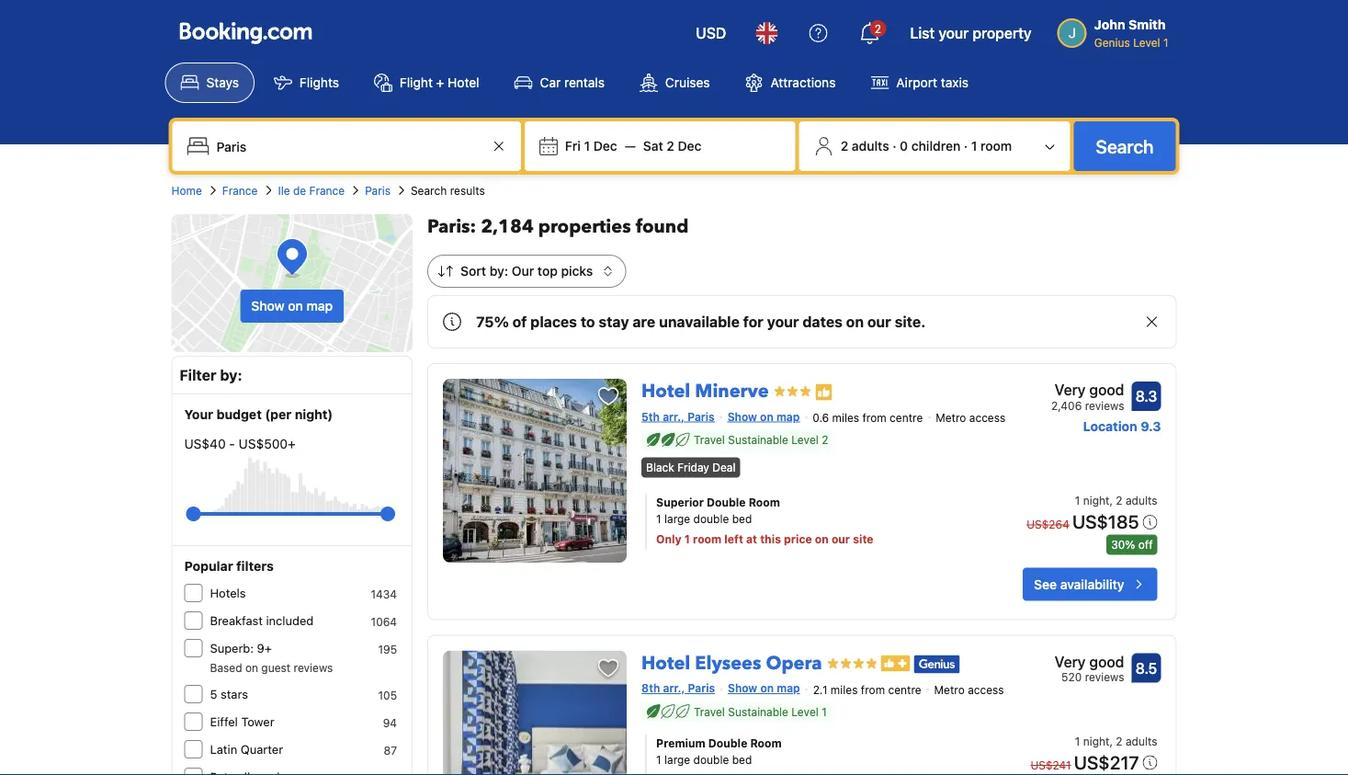 Task type: describe. For each thing, give the bounding box(es) containing it.
premium double room link
[[657, 735, 967, 751]]

2 left list
[[875, 22, 882, 35]]

9+
[[257, 641, 272, 655]]

0.6
[[813, 411, 829, 424]]

car rentals
[[540, 75, 605, 90]]

2 up us$185
[[1116, 494, 1123, 507]]

1 inside john smith genius level 1
[[1164, 36, 1169, 49]]

room inside dropdown button
[[981, 138, 1012, 154]]

top
[[538, 263, 558, 279]]

filters
[[236, 559, 274, 574]]

superb:
[[210, 641, 254, 655]]

double inside superior double room 1 large double bed only 1 room left at this price on our site
[[694, 513, 729, 526]]

latin quarter
[[210, 742, 283, 756]]

+
[[436, 75, 444, 90]]

us$217
[[1074, 751, 1140, 773]]

filter
[[180, 366, 217, 384]]

87
[[384, 744, 397, 757]]

genius
[[1095, 36, 1131, 49]]

metro for hotel minerve
[[936, 411, 967, 424]]

hotel for hotel elysees opera
[[642, 651, 691, 676]]

reviews for 8.3
[[1085, 399, 1125, 412]]

double for premium
[[709, 736, 748, 749]]

attractions link
[[730, 63, 852, 103]]

superior double room 1 large double bed only 1 room left at this price on our site
[[657, 496, 874, 546]]

level for hotel minerve
[[792, 433, 819, 446]]

popular filters
[[184, 559, 274, 574]]

this
[[760, 533, 781, 546]]

usd button
[[685, 11, 738, 55]]

1 night , 2 adults for us$217
[[1075, 735, 1158, 747]]

for
[[744, 313, 764, 331]]

show on map button
[[240, 290, 344, 323]]

30%
[[1112, 538, 1136, 551]]

from for hotel elysees opera
[[861, 683, 885, 696]]

, for us$185
[[1110, 494, 1113, 507]]

your account menu john smith genius level 1 element
[[1058, 8, 1176, 51]]

ile de france
[[278, 184, 345, 197]]

room inside superior double room 1 large double bed only 1 room left at this price on our site
[[693, 533, 722, 546]]

based
[[210, 661, 242, 674]]

1 down premium
[[657, 753, 662, 766]]

75%
[[476, 313, 509, 331]]

price
[[784, 533, 813, 546]]

sat 2 dec button
[[636, 130, 709, 163]]

2,406
[[1052, 399, 1082, 412]]

search for search results
[[411, 184, 447, 197]]

home link
[[171, 182, 202, 199]]

night)
[[295, 407, 333, 422]]

show on map for hotel elysees opera
[[728, 682, 801, 695]]

paris: 2,184 properties found
[[428, 214, 689, 240]]

availability
[[1061, 577, 1125, 592]]

show on map for hotel minerve
[[728, 410, 800, 423]]

search results updated. paris: 2,184 properties found. element
[[428, 214, 1177, 240]]

flight + hotel link
[[359, 63, 495, 103]]

2 left 0
[[841, 138, 849, 154]]

search for search
[[1096, 135, 1154, 157]]

show inside show on map button
[[251, 298, 285, 314]]

unavailable
[[659, 313, 740, 331]]

195
[[378, 643, 397, 656]]

map for hotel minerve
[[777, 410, 800, 423]]

breakfast included
[[210, 614, 314, 627]]

105
[[378, 689, 397, 702]]

tower
[[241, 715, 275, 729]]

2 down 0.6
[[822, 433, 829, 446]]

superior
[[657, 496, 704, 509]]

2 up us$217
[[1116, 735, 1123, 747]]

travel sustainable level 1
[[694, 705, 827, 718]]

very good 520 reviews
[[1055, 653, 1125, 684]]

home
[[171, 184, 202, 197]]

breakfast
[[210, 614, 263, 627]]

access for hotel minerve
[[970, 411, 1006, 424]]

cruises
[[666, 75, 710, 90]]

picks
[[561, 263, 593, 279]]

1 horizontal spatial our
[[868, 313, 892, 331]]

properties
[[539, 214, 631, 240]]

good for 8.5
[[1090, 653, 1125, 670]]

1 france from the left
[[222, 184, 258, 197]]

fri
[[565, 138, 581, 154]]

hotel elysees opera image
[[443, 651, 627, 775]]

are
[[633, 313, 656, 331]]

site.
[[895, 313, 926, 331]]

friday
[[678, 461, 710, 474]]

usd
[[696, 24, 727, 42]]

map for hotel elysees opera
[[777, 682, 801, 695]]

hotel elysees opera
[[642, 651, 822, 676]]

stars
[[221, 687, 248, 701]]

very for 8.3
[[1055, 381, 1086, 399]]

car
[[540, 75, 561, 90]]

your
[[184, 407, 213, 422]]

hotel minerve link
[[642, 371, 769, 404]]

centre for hotel minerve
[[890, 411, 923, 424]]

us$40
[[184, 436, 226, 451]]

0 vertical spatial hotel
[[448, 75, 480, 90]]

airport taxis link
[[855, 63, 985, 103]]

1 up only
[[657, 513, 662, 526]]

stay
[[599, 313, 629, 331]]

1434
[[371, 587, 397, 600]]

hotel minerve
[[642, 379, 769, 404]]

sort
[[461, 263, 486, 279]]

cruises link
[[624, 63, 726, 103]]

1 right only
[[685, 533, 690, 546]]

paris for hotel elysees opera
[[688, 682, 715, 695]]

airport taxis
[[897, 75, 969, 90]]

see availability
[[1034, 577, 1125, 592]]

by: for sort
[[490, 263, 509, 279]]

ile de france link
[[278, 182, 345, 199]]

flights link
[[258, 63, 355, 103]]

0 vertical spatial paris
[[365, 184, 391, 197]]

your inside 'link'
[[939, 24, 969, 42]]

2 france from the left
[[309, 184, 345, 197]]

very good 2,406 reviews
[[1052, 381, 1125, 412]]

2 adults · 0 children · 1 room
[[841, 138, 1012, 154]]

paris for hotel minerve
[[688, 410, 715, 423]]

rentals
[[565, 75, 605, 90]]

opera
[[766, 651, 822, 676]]

adults for us$185
[[1126, 494, 1158, 507]]

centre for hotel elysees opera
[[889, 683, 922, 696]]

(per
[[265, 407, 292, 422]]

very for 8.5
[[1055, 653, 1086, 670]]

superior double room link
[[657, 494, 967, 511]]

location 9.3
[[1084, 419, 1162, 434]]

sat
[[643, 138, 664, 154]]

minerve
[[695, 379, 769, 404]]



Task type: vqa. For each thing, say whether or not it's contained in the screenshot.
the topmost trip
no



Task type: locate. For each thing, give the bounding box(es) containing it.
centre
[[890, 411, 923, 424], [889, 683, 922, 696]]

1 horizontal spatial room
[[981, 138, 1012, 154]]

airport
[[897, 75, 938, 90]]

adults up us$217
[[1126, 735, 1158, 747]]

0 vertical spatial metro
[[936, 411, 967, 424]]

miles right 2.1
[[831, 683, 858, 696]]

good for 8.3
[[1090, 381, 1125, 399]]

flight
[[400, 75, 433, 90]]

scored 8.3 element
[[1132, 382, 1162, 411]]

sustainable for minerve
[[728, 433, 789, 446]]

level down smith
[[1134, 36, 1161, 49]]

our left site
[[832, 533, 851, 546]]

adults up us$185
[[1126, 494, 1158, 507]]

sustainable up premium double room
[[728, 705, 789, 718]]

1 vertical spatial ,
[[1110, 735, 1113, 747]]

1 horizontal spatial by:
[[490, 263, 509, 279]]

metro right '2.1 miles from centre'
[[935, 683, 965, 696]]

1 vertical spatial large
[[665, 753, 691, 766]]

de
[[293, 184, 306, 197]]

1 vertical spatial your
[[767, 313, 800, 331]]

show on map inside show on map button
[[251, 298, 333, 314]]

0 vertical spatial show
[[251, 298, 285, 314]]

arr., for minerve
[[663, 410, 685, 423]]

1 vertical spatial by:
[[220, 366, 242, 384]]

2 large from the top
[[665, 753, 691, 766]]

8th arr., paris
[[642, 682, 715, 695]]

arr., right 5th
[[663, 410, 685, 423]]

search button
[[1074, 121, 1176, 171]]

5th
[[642, 410, 660, 423]]

arr., right 8th
[[663, 682, 685, 695]]

0 vertical spatial very good element
[[1052, 379, 1125, 401]]

1 vertical spatial double
[[709, 736, 748, 749]]

2 right sat
[[667, 138, 675, 154]]

at
[[747, 533, 758, 546]]

dec right sat
[[678, 138, 702, 154]]

2 vertical spatial show
[[728, 682, 758, 695]]

2 good from the top
[[1090, 653, 1125, 670]]

1 horizontal spatial your
[[939, 24, 969, 42]]

2.1 miles from centre
[[813, 683, 922, 696]]

stays
[[206, 75, 239, 90]]

flights
[[300, 75, 339, 90]]

2 1 night , 2 adults from the top
[[1075, 735, 1158, 747]]

eiffel tower
[[210, 715, 275, 729]]

2 adults · 0 children · 1 room button
[[807, 129, 1063, 164]]

miles for hotel elysees opera
[[831, 683, 858, 696]]

fri 1 dec — sat 2 dec
[[565, 138, 702, 154]]

1 inside dropdown button
[[972, 138, 978, 154]]

2 vertical spatial level
[[792, 705, 819, 718]]

good up location
[[1090, 381, 1125, 399]]

1 night , 2 adults up us$185
[[1075, 494, 1158, 507]]

0 vertical spatial double
[[694, 513, 729, 526]]

0 vertical spatial night
[[1084, 494, 1110, 507]]

0 vertical spatial our
[[868, 313, 892, 331]]

2 night from the top
[[1084, 735, 1110, 747]]

deal
[[713, 461, 736, 474]]

1 horizontal spatial ·
[[964, 138, 968, 154]]

2 · from the left
[[964, 138, 968, 154]]

1 vertical spatial miles
[[831, 683, 858, 696]]

travel for elysees
[[694, 705, 725, 718]]

level
[[1134, 36, 1161, 49], [792, 433, 819, 446], [792, 705, 819, 718]]

premium
[[657, 736, 706, 749]]

search inside button
[[1096, 135, 1154, 157]]

0 horizontal spatial by:
[[220, 366, 242, 384]]

large down superior
[[665, 513, 691, 526]]

0 vertical spatial 1 night , 2 adults
[[1075, 494, 1158, 507]]

arr., for elysees
[[663, 682, 685, 695]]

hotel up "5th arr., paris"
[[642, 379, 691, 404]]

2 dec from the left
[[678, 138, 702, 154]]

1 vertical spatial show on map
[[728, 410, 800, 423]]

travel for minerve
[[694, 433, 725, 446]]

0 vertical spatial arr.,
[[663, 410, 685, 423]]

genius discounts available at this property. image
[[914, 655, 960, 673], [914, 655, 960, 673]]

us$185
[[1073, 511, 1140, 532]]

attractions
[[771, 75, 836, 90]]

list
[[911, 24, 935, 42]]

0 vertical spatial adults
[[852, 138, 890, 154]]

room down travel sustainable level 1
[[751, 736, 782, 749]]

miles
[[833, 411, 860, 424], [831, 683, 858, 696]]

8th
[[642, 682, 660, 695]]

very good element up location
[[1052, 379, 1125, 401]]

1 vertical spatial arr.,
[[663, 682, 685, 695]]

1 down smith
[[1164, 36, 1169, 49]]

room for premium
[[751, 736, 782, 749]]

0 vertical spatial metro access
[[936, 411, 1006, 424]]

5
[[210, 687, 217, 701]]

· left 0
[[893, 138, 897, 154]]

large down premium
[[665, 753, 691, 766]]

double up "1 large double bed"
[[709, 736, 748, 749]]

reviews inside very good 520 reviews
[[1085, 671, 1125, 684]]

8.5
[[1136, 659, 1158, 677]]

property
[[973, 24, 1032, 42]]

hotel for hotel minerve
[[642, 379, 691, 404]]

night for us$185
[[1084, 494, 1110, 507]]

1 vertical spatial good
[[1090, 653, 1125, 670]]

—
[[625, 138, 636, 154]]

0 horizontal spatial dec
[[594, 138, 618, 154]]

1 vertical spatial double
[[694, 753, 729, 766]]

1 arr., from the top
[[663, 410, 685, 423]]

sustainable for elysees
[[728, 705, 789, 718]]

reviews right 520
[[1085, 671, 1125, 684]]

1 horizontal spatial france
[[309, 184, 345, 197]]

1 very from the top
[[1055, 381, 1086, 399]]

taxis
[[941, 75, 969, 90]]

0 vertical spatial very
[[1055, 381, 1086, 399]]

0 vertical spatial good
[[1090, 381, 1125, 399]]

paris:
[[428, 214, 476, 240]]

from for hotel minerve
[[863, 411, 887, 424]]

metro for hotel elysees opera
[[935, 683, 965, 696]]

room up this
[[749, 496, 780, 509]]

quarter
[[241, 742, 283, 756]]

double inside superior double room 1 large double bed only 1 room left at this price on our site
[[707, 496, 746, 509]]

level inside john smith genius level 1
[[1134, 36, 1161, 49]]

paris link
[[365, 182, 391, 199]]

us$40 - us$500+
[[184, 436, 296, 451]]

1 night , 2 adults up us$217
[[1075, 735, 1158, 747]]

0.6 miles from centre
[[813, 411, 923, 424]]

good inside very good 520 reviews
[[1090, 653, 1125, 670]]

included
[[266, 614, 314, 627]]

1 horizontal spatial dec
[[678, 138, 702, 154]]

1 sustainable from the top
[[728, 433, 789, 446]]

on inside button
[[288, 298, 303, 314]]

, up us$185
[[1110, 494, 1113, 507]]

1 large from the top
[[665, 513, 691, 526]]

double inside premium double room link
[[709, 736, 748, 749]]

0 vertical spatial miles
[[833, 411, 860, 424]]

1 night , 2 adults for us$185
[[1075, 494, 1158, 507]]

found
[[636, 214, 689, 240]]

double down premium double room
[[694, 753, 729, 766]]

of
[[513, 313, 527, 331]]

travel up deal
[[694, 433, 725, 446]]

show
[[251, 298, 285, 314], [728, 410, 757, 423], [728, 682, 758, 695]]

map inside button
[[307, 298, 333, 314]]

budget
[[217, 407, 262, 422]]

0 vertical spatial access
[[970, 411, 1006, 424]]

very up 2,406
[[1055, 381, 1086, 399]]

0 vertical spatial large
[[665, 513, 691, 526]]

0 vertical spatial level
[[1134, 36, 1161, 49]]

good left scored 8.5 element
[[1090, 653, 1125, 670]]

hotel right +
[[448, 75, 480, 90]]

1 vertical spatial paris
[[688, 410, 715, 423]]

0 horizontal spatial your
[[767, 313, 800, 331]]

1 right fri
[[584, 138, 590, 154]]

1 vertical spatial metro access
[[935, 683, 1004, 696]]

2.1
[[813, 683, 828, 696]]

2 bed from the top
[[732, 753, 752, 766]]

1 night from the top
[[1084, 494, 1110, 507]]

show for hotel elysees opera
[[728, 682, 758, 695]]

from right 0.6
[[863, 411, 887, 424]]

1 vertical spatial night
[[1084, 735, 1110, 747]]

1 vertical spatial very good element
[[1055, 651, 1125, 673]]

· right children
[[964, 138, 968, 154]]

1 vertical spatial very
[[1055, 653, 1086, 670]]

map
[[307, 298, 333, 314], [777, 410, 800, 423], [777, 682, 801, 695]]

1 vertical spatial search
[[411, 184, 447, 197]]

1 travel from the top
[[694, 433, 725, 446]]

1 down 2.1
[[822, 705, 827, 718]]

france right de
[[309, 184, 345, 197]]

room left left
[[693, 533, 722, 546]]

adults for us$217
[[1126, 735, 1158, 747]]

0 vertical spatial search
[[1096, 135, 1154, 157]]

0 vertical spatial from
[[863, 411, 887, 424]]

room right children
[[981, 138, 1012, 154]]

very good element
[[1052, 379, 1125, 401], [1055, 651, 1125, 673]]

miles for hotel minerve
[[833, 411, 860, 424]]

premium double room
[[657, 736, 782, 749]]

guest
[[261, 661, 291, 674]]

very good element for 8.5
[[1055, 651, 1125, 673]]

0 vertical spatial room
[[749, 496, 780, 509]]

Where are you going? field
[[209, 130, 488, 163]]

0 vertical spatial bed
[[732, 513, 752, 526]]

2 sustainable from the top
[[728, 705, 789, 718]]

site
[[853, 533, 874, 546]]

by: for filter
[[220, 366, 242, 384]]

1 vertical spatial 1 night , 2 adults
[[1075, 735, 1158, 747]]

5th arr., paris
[[642, 410, 715, 423]]

1 horizontal spatial search
[[1096, 135, 1154, 157]]

on inside superior double room 1 large double bed only 1 room left at this price on our site
[[815, 533, 829, 546]]

1 vertical spatial access
[[968, 683, 1004, 696]]

1 right children
[[972, 138, 978, 154]]

very inside "very good 2,406 reviews"
[[1055, 381, 1086, 399]]

sustainable up deal
[[728, 433, 789, 446]]

very
[[1055, 381, 1086, 399], [1055, 653, 1086, 670]]

your budget (per night)
[[184, 407, 333, 422]]

1 bed from the top
[[732, 513, 752, 526]]

520
[[1062, 671, 1082, 684]]

1 vertical spatial adults
[[1126, 494, 1158, 507]]

0 vertical spatial travel
[[694, 433, 725, 446]]

access for hotel elysees opera
[[968, 683, 1004, 696]]

centre right 2.1
[[889, 683, 922, 696]]

bed down premium double room
[[732, 753, 752, 766]]

0 horizontal spatial our
[[832, 533, 851, 546]]

1
[[1164, 36, 1169, 49], [584, 138, 590, 154], [972, 138, 978, 154], [1075, 494, 1081, 507], [657, 513, 662, 526], [685, 533, 690, 546], [822, 705, 827, 718], [1075, 735, 1081, 747], [657, 753, 662, 766]]

metro right 0.6 miles from centre
[[936, 411, 967, 424]]

group
[[194, 499, 388, 529]]

only
[[657, 533, 682, 546]]

by: right "filter"
[[220, 366, 242, 384]]

reviews up location
[[1085, 399, 1125, 412]]

1 vertical spatial sustainable
[[728, 705, 789, 718]]

reviews for 8.5
[[1085, 671, 1125, 684]]

france left ile
[[222, 184, 258, 197]]

scored 8.5 element
[[1132, 653, 1162, 683]]

2 vertical spatial hotel
[[642, 651, 691, 676]]

30% off
[[1112, 538, 1153, 551]]

0 horizontal spatial france
[[222, 184, 258, 197]]

car rentals link
[[499, 63, 621, 103]]

1 good from the top
[[1090, 381, 1125, 399]]

very inside very good 520 reviews
[[1055, 653, 1086, 670]]

0 vertical spatial sustainable
[[728, 433, 789, 446]]

0 vertical spatial ,
[[1110, 494, 1113, 507]]

hotel
[[448, 75, 480, 90], [642, 379, 691, 404], [642, 651, 691, 676]]

france link
[[222, 182, 258, 199]]

level down 0.6
[[792, 433, 819, 446]]

2 vertical spatial map
[[777, 682, 801, 695]]

1 vertical spatial our
[[832, 533, 851, 546]]

this property is part of our preferred partner programme. it is committed to providing commendable service and good value. it will pay us a higher commission if you make a booking. image
[[815, 383, 834, 401], [815, 383, 834, 401]]

from right 2.1
[[861, 683, 885, 696]]

2 button
[[848, 11, 892, 55]]

, up us$217
[[1110, 735, 1113, 747]]

1 1 night , 2 adults from the top
[[1075, 494, 1158, 507]]

our left site.
[[868, 313, 892, 331]]

1 vertical spatial level
[[792, 433, 819, 446]]

night up us$217
[[1084, 735, 1110, 747]]

2 travel from the top
[[694, 705, 725, 718]]

0 horizontal spatial ·
[[893, 138, 897, 154]]

reviews inside "very good 2,406 reviews"
[[1085, 399, 1125, 412]]

1 double from the top
[[694, 513, 729, 526]]

hotel up 8th arr., paris
[[642, 651, 691, 676]]

left
[[725, 533, 744, 546]]

1 vertical spatial travel
[[694, 705, 725, 718]]

1 vertical spatial hotel
[[642, 379, 691, 404]]

level for hotel elysees opera
[[792, 705, 819, 718]]

0 vertical spatial centre
[[890, 411, 923, 424]]

0 horizontal spatial room
[[693, 533, 722, 546]]

smith
[[1129, 17, 1166, 32]]

very good element for 8.3
[[1052, 379, 1125, 401]]

children
[[912, 138, 961, 154]]

2 very from the top
[[1055, 653, 1086, 670]]

elysees
[[695, 651, 762, 676]]

0 horizontal spatial search
[[411, 184, 447, 197]]

metro access for hotel elysees opera
[[935, 683, 1004, 696]]

1 , from the top
[[1110, 494, 1113, 507]]

fri 1 dec button
[[558, 130, 625, 163]]

1064
[[371, 615, 397, 628]]

2 double from the top
[[694, 753, 729, 766]]

metro access for hotel minerve
[[936, 411, 1006, 424]]

night for us$217
[[1084, 735, 1110, 747]]

see
[[1034, 577, 1057, 592]]

0 vertical spatial map
[[307, 298, 333, 314]]

0
[[900, 138, 909, 154]]

sustainable
[[728, 433, 789, 446], [728, 705, 789, 718]]

2 vertical spatial show on map
[[728, 682, 801, 695]]

your right list
[[939, 24, 969, 42]]

0 vertical spatial double
[[707, 496, 746, 509]]

94
[[383, 716, 397, 729]]

paris down elysees
[[688, 682, 715, 695]]

booking.com image
[[180, 22, 312, 44]]

metro access
[[936, 411, 1006, 424], [935, 683, 1004, 696]]

1 up us$185
[[1075, 494, 1081, 507]]

superb: 9+
[[210, 641, 272, 655]]

2
[[875, 22, 882, 35], [667, 138, 675, 154], [841, 138, 849, 154], [822, 433, 829, 446], [1116, 494, 1123, 507], [1116, 735, 1123, 747]]

double for superior
[[707, 496, 746, 509]]

location
[[1084, 419, 1138, 434]]

double down deal
[[707, 496, 746, 509]]

0 vertical spatial show on map
[[251, 298, 333, 314]]

access left 520
[[968, 683, 1004, 696]]

travel up premium double room
[[694, 705, 725, 718]]

metro
[[936, 411, 967, 424], [935, 683, 965, 696]]

1 · from the left
[[893, 138, 897, 154]]

access left 2,406
[[970, 411, 1006, 424]]

adults inside dropdown button
[[852, 138, 890, 154]]

john smith genius level 1
[[1095, 17, 1169, 49]]

bed up left
[[732, 513, 752, 526]]

, for us$217
[[1110, 735, 1113, 747]]

1 vertical spatial map
[[777, 410, 800, 423]]

2,184
[[481, 214, 534, 240]]

1 vertical spatial show
[[728, 410, 757, 423]]

2 vertical spatial adults
[[1126, 735, 1158, 747]]

centre right 0.6
[[890, 411, 923, 424]]

filter by:
[[180, 366, 242, 384]]

room for superior
[[749, 496, 780, 509]]

0 vertical spatial your
[[939, 24, 969, 42]]

0 vertical spatial by:
[[490, 263, 509, 279]]

by: left our
[[490, 263, 509, 279]]

level down 2.1
[[792, 705, 819, 718]]

1 vertical spatial from
[[861, 683, 885, 696]]

hotel minerve image
[[443, 379, 627, 563]]

2 vertical spatial paris
[[688, 682, 715, 695]]

paris down where are you going? field
[[365, 184, 391, 197]]

ile
[[278, 184, 290, 197]]

miles right 0.6
[[833, 411, 860, 424]]

very good element left scored 8.5 element
[[1055, 651, 1125, 673]]

2 arr., from the top
[[663, 682, 685, 695]]

double up left
[[694, 513, 729, 526]]

room inside superior double room 1 large double bed only 1 room left at this price on our site
[[749, 496, 780, 509]]

latin
[[210, 742, 237, 756]]

us$241
[[1031, 759, 1072, 771]]

1 dec from the left
[[594, 138, 618, 154]]

very up 520
[[1055, 653, 1086, 670]]

night
[[1084, 494, 1110, 507], [1084, 735, 1110, 747]]

paris down hotel minerve
[[688, 410, 715, 423]]

1 up us$217
[[1075, 735, 1081, 747]]

large inside superior double room 1 large double bed only 1 room left at this price on our site
[[665, 513, 691, 526]]

1 vertical spatial room
[[751, 736, 782, 749]]

travel sustainable level 2
[[694, 433, 829, 446]]

1 vertical spatial bed
[[732, 753, 752, 766]]

1 vertical spatial metro
[[935, 683, 965, 696]]

this property is part of our preferred plus programme. it is committed to providing outstanding service and excellent value. it will pay us a higher commission if you make a booking. image
[[881, 655, 911, 671], [881, 655, 911, 671]]

your right for
[[767, 313, 800, 331]]

bed inside superior double room 1 large double bed only 1 room left at this price on our site
[[732, 513, 752, 526]]

2 , from the top
[[1110, 735, 1113, 747]]

1 vertical spatial room
[[693, 533, 722, 546]]

show for hotel minerve
[[728, 410, 757, 423]]

night up us$185
[[1084, 494, 1110, 507]]

1 vertical spatial centre
[[889, 683, 922, 696]]

good inside "very good 2,406 reviews"
[[1090, 381, 1125, 399]]

reviews right guest
[[294, 661, 333, 674]]

adults
[[852, 138, 890, 154], [1126, 494, 1158, 507], [1126, 735, 1158, 747]]

adults left 0
[[852, 138, 890, 154]]

our inside superior double room 1 large double bed only 1 room left at this price on our site
[[832, 533, 851, 546]]

dec left —
[[594, 138, 618, 154]]

0 vertical spatial room
[[981, 138, 1012, 154]]



